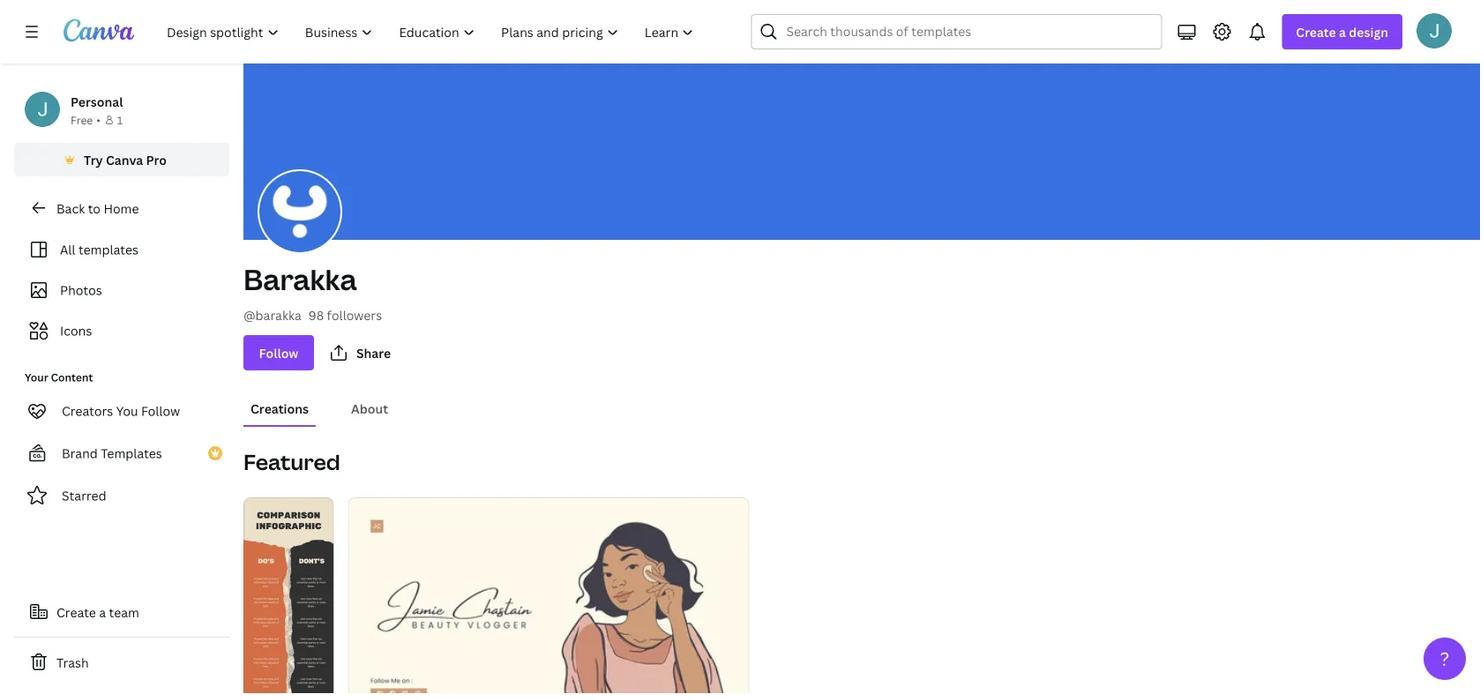 Task type: vqa. For each thing, say whether or not it's contained in the screenshot.
@barakka
yes



Task type: describe. For each thing, give the bounding box(es) containing it.
try
[[84, 151, 103, 168]]

to
[[88, 200, 101, 217]]

a for team
[[99, 604, 106, 621]]

barakka @barakka 98 followers
[[243, 260, 382, 323]]

1 group from the left
[[243, 490, 334, 694]]

pro
[[146, 151, 167, 168]]

brand
[[62, 445, 98, 462]]

a for design
[[1339, 23, 1346, 40]]

icons link
[[25, 314, 219, 348]]

followers
[[327, 307, 382, 323]]

? button
[[1424, 638, 1466, 680]]

content
[[51, 370, 93, 385]]

john smith image
[[1417, 13, 1452, 48]]

barakka
[[243, 260, 357, 299]]

your
[[25, 370, 48, 385]]

photos link
[[25, 273, 219, 307]]

create a design
[[1296, 23, 1388, 40]]

free
[[71, 112, 93, 127]]

creations button
[[243, 392, 316, 425]]

follow inside dropdown button
[[259, 344, 298, 361]]

create a team
[[56, 604, 139, 621]]

team
[[109, 604, 139, 621]]

brand templates
[[62, 445, 162, 462]]

brand templates link
[[14, 436, 229, 471]]

canva
[[106, 151, 143, 168]]

0 horizontal spatial follow
[[141, 403, 180, 419]]

about button
[[344, 392, 395, 425]]

templates
[[78, 241, 138, 258]]

creators
[[62, 403, 113, 419]]

creators you follow link
[[14, 393, 229, 429]]

featured
[[243, 448, 340, 476]]

icons
[[60, 322, 92, 339]]

•
[[96, 112, 100, 127]]



Task type: locate. For each thing, give the bounding box(es) containing it.
follow down @barakka at the left of page
[[259, 344, 298, 361]]

create inside dropdown button
[[1296, 23, 1336, 40]]

0 vertical spatial follow
[[259, 344, 298, 361]]

create
[[1296, 23, 1336, 40], [56, 604, 96, 621]]

1 vertical spatial create
[[56, 604, 96, 621]]

2 group from the left
[[348, 490, 749, 694]]

back to home link
[[14, 191, 229, 226]]

share button
[[321, 335, 405, 370]]

create for create a design
[[1296, 23, 1336, 40]]

a
[[1339, 23, 1346, 40], [99, 604, 106, 621]]

design
[[1349, 23, 1388, 40]]

1 horizontal spatial create
[[1296, 23, 1336, 40]]

trash link
[[14, 645, 229, 680]]

@barakka
[[243, 307, 301, 323]]

create left design
[[1296, 23, 1336, 40]]

all
[[60, 241, 75, 258]]

all templates link
[[25, 233, 219, 266]]

try canva pro
[[84, 151, 167, 168]]

a left design
[[1339, 23, 1346, 40]]

create for create a team
[[56, 604, 96, 621]]

templates
[[101, 445, 162, 462]]

98
[[308, 307, 324, 323]]

personal
[[71, 93, 123, 110]]

create a team button
[[14, 595, 229, 630]]

create inside button
[[56, 604, 96, 621]]

group
[[243, 490, 334, 694], [348, 490, 749, 694]]

0 vertical spatial create
[[1296, 23, 1336, 40]]

0 horizontal spatial a
[[99, 604, 106, 621]]

a inside create a design dropdown button
[[1339, 23, 1346, 40]]

back
[[56, 200, 85, 217]]

a inside the create a team button
[[99, 604, 106, 621]]

None search field
[[751, 14, 1162, 49]]

free •
[[71, 112, 100, 127]]

follow
[[259, 344, 298, 361], [141, 403, 180, 419]]

0 horizontal spatial create
[[56, 604, 96, 621]]

creations
[[251, 400, 309, 417]]

home
[[104, 200, 139, 217]]

starred
[[62, 487, 106, 504]]

1 vertical spatial a
[[99, 604, 106, 621]]

follow button
[[243, 335, 314, 370]]

trash
[[56, 654, 89, 671]]

1 horizontal spatial group
[[348, 490, 749, 694]]

0 vertical spatial a
[[1339, 23, 1346, 40]]

1 vertical spatial follow
[[141, 403, 180, 419]]

try canva pro button
[[14, 143, 229, 176]]

back to home
[[56, 200, 139, 217]]

about
[[351, 400, 388, 417]]

top level navigation element
[[155, 14, 709, 49]]

follow right you
[[141, 403, 180, 419]]

0 horizontal spatial group
[[243, 490, 334, 694]]

your content
[[25, 370, 93, 385]]

photos
[[60, 282, 102, 299]]

share
[[356, 344, 391, 361]]

creators you follow
[[62, 403, 180, 419]]

?
[[1440, 646, 1450, 671]]

all templates
[[60, 241, 138, 258]]

1
[[117, 112, 123, 127]]

create a design button
[[1282, 14, 1402, 49]]

create left team
[[56, 604, 96, 621]]

a left team
[[99, 604, 106, 621]]

1 horizontal spatial a
[[1339, 23, 1346, 40]]

you
[[116, 403, 138, 419]]

1 horizontal spatial follow
[[259, 344, 298, 361]]

Search search field
[[786, 15, 1151, 49]]

starred link
[[14, 478, 229, 513]]



